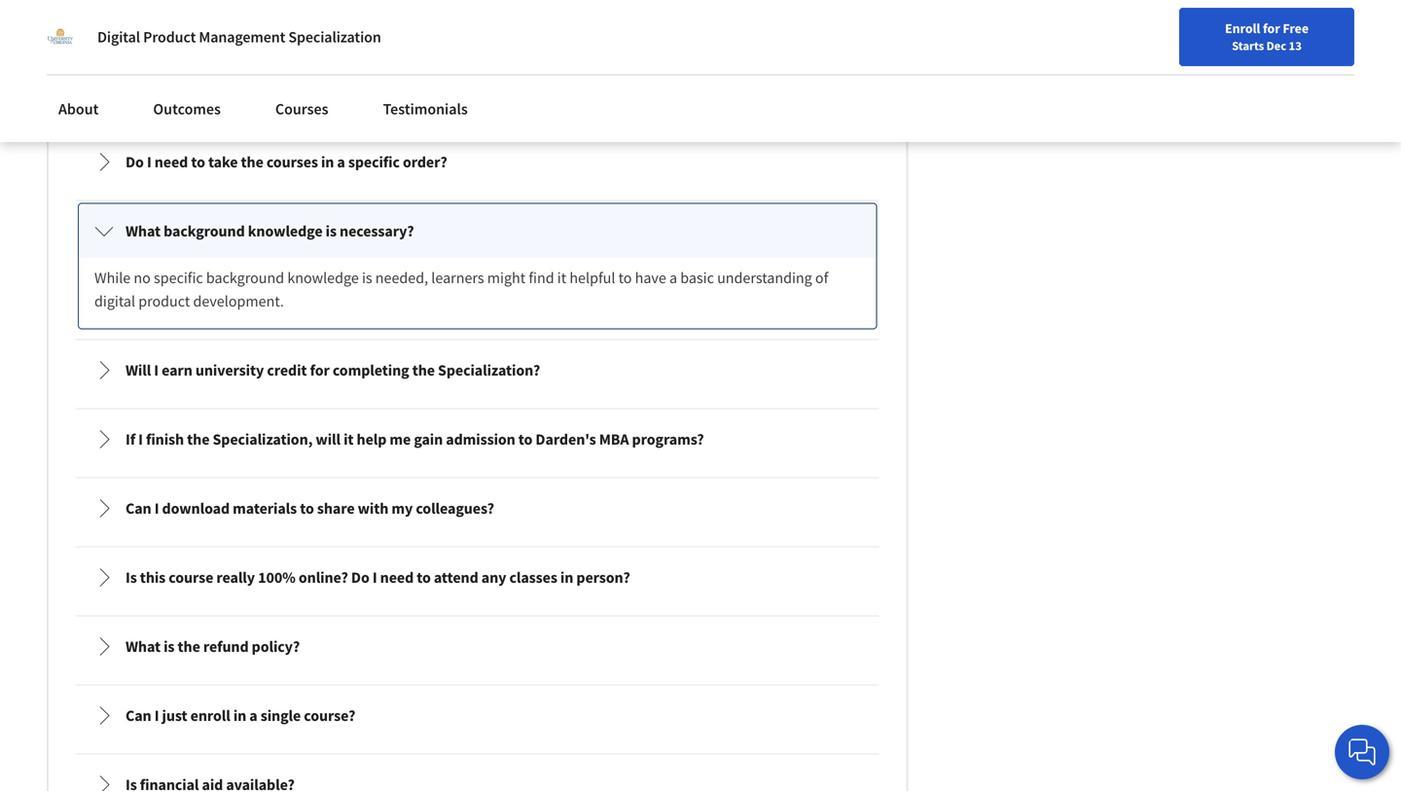 Task type: locate. For each thing, give the bounding box(es) containing it.
enroll for free starts dec 13
[[1225, 19, 1309, 54]]

specific up product
[[154, 268, 203, 288]]

free
[[1283, 19, 1309, 37]]

a left single
[[249, 706, 258, 726]]

2 can from the top
[[126, 706, 151, 726]]

helpful
[[570, 268, 616, 288]]

about link
[[47, 88, 110, 130]]

coursera image
[[23, 16, 147, 47]]

background inside dropdown button
[[164, 221, 245, 241]]

2 horizontal spatial a
[[670, 268, 678, 288]]

0 horizontal spatial is
[[164, 637, 175, 656]]

a inside dropdown button
[[249, 706, 258, 726]]

1 vertical spatial in
[[561, 568, 574, 587]]

do right online?
[[351, 568, 370, 587]]

0 horizontal spatial specific
[[154, 268, 203, 288]]

courses link
[[264, 88, 340, 130]]

1 vertical spatial for
[[310, 361, 330, 380]]

2 what from the top
[[126, 637, 161, 656]]

colleagues?
[[416, 499, 494, 518]]

1 horizontal spatial for
[[1263, 19, 1281, 37]]

credit
[[267, 361, 307, 380]]

is left the necessary?
[[326, 221, 337, 241]]

specialization?
[[438, 361, 540, 380]]

basic
[[681, 268, 714, 288]]

online?
[[299, 568, 348, 587]]

it right find at top
[[558, 268, 567, 288]]

if i finish the specialization, will it help me gain admission to darden's mba programs?
[[126, 430, 704, 449]]

1 horizontal spatial in
[[321, 152, 334, 172]]

i left 'just'
[[154, 706, 159, 726]]

admission
[[446, 430, 516, 449]]

0 horizontal spatial it
[[344, 430, 354, 449]]

can for can i just enroll in a single course?
[[126, 706, 151, 726]]

0 horizontal spatial for
[[310, 361, 330, 380]]

for inside enroll for free starts dec 13
[[1263, 19, 1281, 37]]

1 horizontal spatial do
[[351, 568, 370, 587]]

1 vertical spatial knowledge
[[287, 268, 359, 288]]

refund
[[203, 637, 249, 656]]

knowledge
[[248, 221, 323, 241], [287, 268, 359, 288]]

0 vertical spatial in
[[321, 152, 334, 172]]

2 horizontal spatial in
[[561, 568, 574, 587]]

for up dec
[[1263, 19, 1281, 37]]

it
[[558, 268, 567, 288], [344, 430, 354, 449]]

1 vertical spatial is
[[362, 268, 372, 288]]

earn
[[162, 361, 192, 380]]

to
[[191, 152, 205, 172], [619, 268, 632, 288], [519, 430, 533, 449], [300, 499, 314, 518], [417, 568, 431, 587]]

is left refund
[[164, 637, 175, 656]]

this
[[140, 568, 166, 587]]

1 vertical spatial background
[[206, 268, 284, 288]]

a inside dropdown button
[[337, 152, 345, 172]]

specific left order?
[[348, 152, 400, 172]]

2 vertical spatial a
[[249, 706, 258, 726]]

0 vertical spatial need
[[155, 152, 188, 172]]

0 vertical spatial for
[[1263, 19, 1281, 37]]

do down outcomes link
[[126, 152, 144, 172]]

the right completing
[[412, 361, 435, 380]]

what down this
[[126, 637, 161, 656]]

0 horizontal spatial a
[[249, 706, 258, 726]]

1 horizontal spatial a
[[337, 152, 345, 172]]

0 vertical spatial knowledge
[[248, 221, 323, 241]]

i right if
[[138, 430, 143, 449]]

i for do i need to take the courses in a specific order?
[[147, 152, 152, 172]]

specialization
[[288, 27, 381, 47]]

product
[[138, 291, 190, 311]]

with
[[358, 499, 389, 518]]

the right the take
[[241, 152, 264, 172]]

the
[[241, 152, 264, 172], [412, 361, 435, 380], [187, 430, 210, 449], [178, 637, 200, 656]]

background up the development.
[[206, 268, 284, 288]]

1 vertical spatial a
[[670, 268, 678, 288]]

to left the darden's
[[519, 430, 533, 449]]

0 vertical spatial specific
[[348, 152, 400, 172]]

what background knowledge is necessary?
[[126, 221, 414, 241]]

what
[[126, 221, 161, 241], [126, 637, 161, 656]]

attend
[[434, 568, 479, 587]]

gain
[[414, 430, 443, 449]]

background
[[164, 221, 245, 241], [206, 268, 284, 288]]

knowledge down what background knowledge is necessary? on the left
[[287, 268, 359, 288]]

specific inside while no specific background knowledge is needed, learners might find it helpful to have a basic understanding of digital product development.
[[154, 268, 203, 288]]

do
[[126, 152, 144, 172], [351, 568, 370, 587]]

1 horizontal spatial specific
[[348, 152, 400, 172]]

really
[[216, 568, 255, 587]]

0 vertical spatial background
[[164, 221, 245, 241]]

is
[[326, 221, 337, 241], [362, 268, 372, 288], [164, 637, 175, 656]]

1 horizontal spatial it
[[558, 268, 567, 288]]

i right will
[[154, 361, 159, 380]]

1 vertical spatial it
[[344, 430, 354, 449]]

can
[[126, 499, 151, 518], [126, 706, 151, 726]]

a right the have
[[670, 268, 678, 288]]

1 vertical spatial what
[[126, 637, 161, 656]]

menu item
[[1030, 19, 1155, 83]]

for right credit
[[310, 361, 330, 380]]

what is the refund policy? button
[[79, 619, 876, 674]]

in
[[321, 152, 334, 172], [561, 568, 574, 587], [233, 706, 246, 726]]

course?
[[304, 706, 356, 726]]

to left the have
[[619, 268, 632, 288]]

help
[[357, 430, 387, 449]]

what up the no
[[126, 221, 161, 241]]

is left needed,
[[362, 268, 372, 288]]

specific
[[348, 152, 400, 172], [154, 268, 203, 288]]

development.
[[193, 291, 284, 311]]

starts
[[1232, 38, 1265, 54]]

0 vertical spatial do
[[126, 152, 144, 172]]

0 vertical spatial a
[[337, 152, 345, 172]]

0 vertical spatial what
[[126, 221, 161, 241]]

need
[[155, 152, 188, 172], [380, 568, 414, 587]]

i inside dropdown button
[[154, 361, 159, 380]]

can left 'just'
[[126, 706, 151, 726]]

i left download
[[154, 499, 159, 518]]

while
[[94, 268, 131, 288]]

what for what background knowledge is necessary?
[[126, 221, 161, 241]]

materials
[[233, 499, 297, 518]]

1 horizontal spatial need
[[380, 568, 414, 587]]

specialization,
[[213, 430, 313, 449]]

can for can i download materials to share with my colleagues?
[[126, 499, 151, 518]]

find
[[529, 268, 554, 288]]

can inside can i just enroll in a single course? dropdown button
[[126, 706, 151, 726]]

in right enroll
[[233, 706, 246, 726]]

just
[[162, 706, 187, 726]]

person?
[[577, 568, 630, 587]]

1 can from the top
[[126, 499, 151, 518]]

None search field
[[277, 12, 599, 51]]

need left attend
[[380, 568, 414, 587]]

testimonials link
[[371, 88, 480, 130]]

the right the finish
[[187, 430, 210, 449]]

0 vertical spatial is
[[326, 221, 337, 241]]

digital
[[94, 291, 135, 311]]

can inside can i download materials to share with my colleagues? dropdown button
[[126, 499, 151, 518]]

need left the take
[[155, 152, 188, 172]]

1 vertical spatial specific
[[154, 268, 203, 288]]

knowledge inside dropdown button
[[248, 221, 323, 241]]

background inside while no specific background knowledge is needed, learners might find it helpful to have a basic understanding of digital product development.
[[206, 268, 284, 288]]

knowledge down do i need to take the courses in a specific order?
[[248, 221, 323, 241]]

policy?
[[252, 637, 300, 656]]

do i need to take the courses in a specific order? button
[[79, 135, 876, 189]]

it right 'will'
[[344, 430, 354, 449]]

2 vertical spatial in
[[233, 706, 246, 726]]

dec
[[1267, 38, 1287, 54]]

0 vertical spatial it
[[558, 268, 567, 288]]

0 vertical spatial can
[[126, 499, 151, 518]]

background down the take
[[164, 221, 245, 241]]

to left attend
[[417, 568, 431, 587]]

in right courses
[[321, 152, 334, 172]]

1 what from the top
[[126, 221, 161, 241]]

1 vertical spatial can
[[126, 706, 151, 726]]

to left share
[[300, 499, 314, 518]]

necessary?
[[340, 221, 414, 241]]

in right classes
[[561, 568, 574, 587]]

show notifications image
[[1175, 24, 1199, 48]]

2 vertical spatial is
[[164, 637, 175, 656]]

i down outcomes link
[[147, 152, 152, 172]]

0 horizontal spatial in
[[233, 706, 246, 726]]

a inside while no specific background knowledge is needed, learners might find it helpful to have a basic understanding of digital product development.
[[670, 268, 678, 288]]

2 horizontal spatial is
[[362, 268, 372, 288]]

to inside dropdown button
[[519, 430, 533, 449]]

a right courses
[[337, 152, 345, 172]]

will
[[126, 361, 151, 380]]

can left download
[[126, 499, 151, 518]]



Task type: vqa. For each thing, say whether or not it's contained in the screenshot.
bottom need
yes



Task type: describe. For each thing, give the bounding box(es) containing it.
finish
[[146, 430, 184, 449]]

100%
[[258, 568, 296, 587]]

needed,
[[376, 268, 428, 288]]

to left the take
[[191, 152, 205, 172]]

might
[[487, 268, 526, 288]]

completing
[[333, 361, 409, 380]]

0 horizontal spatial need
[[155, 152, 188, 172]]

will i earn university credit for completing the specialization? button
[[79, 343, 876, 398]]

to inside while no specific background knowledge is needed, learners might find it helpful to have a basic understanding of digital product development.
[[619, 268, 632, 288]]

digital
[[97, 27, 140, 47]]

understanding
[[717, 268, 813, 288]]

can i download materials to share with my colleagues?
[[126, 499, 494, 518]]

classes
[[510, 568, 558, 587]]

programs?
[[632, 430, 704, 449]]

single
[[261, 706, 301, 726]]

for inside dropdown button
[[310, 361, 330, 380]]

will
[[316, 430, 341, 449]]

what background knowledge is necessary? button
[[79, 204, 876, 258]]

of
[[816, 268, 829, 288]]

i right online?
[[373, 568, 377, 587]]

the left refund
[[178, 637, 200, 656]]

do i need to take the courses in a specific order?
[[126, 152, 447, 172]]

can i just enroll in a single course?
[[126, 706, 356, 726]]

outcomes link
[[142, 88, 233, 130]]

0 horizontal spatial do
[[126, 152, 144, 172]]

the inside dropdown button
[[187, 430, 210, 449]]

mba
[[599, 430, 629, 449]]

testimonials
[[383, 99, 468, 119]]

can i download materials to share with my colleagues? button
[[79, 481, 876, 536]]

what for what is the refund policy?
[[126, 637, 161, 656]]

is inside while no specific background knowledge is needed, learners might find it helpful to have a basic understanding of digital product development.
[[362, 268, 372, 288]]

is this course really 100% online? do i need to attend any classes in person?
[[126, 568, 630, 587]]

i for can i just enroll in a single course?
[[154, 706, 159, 726]]

have
[[635, 268, 667, 288]]

about
[[58, 99, 99, 119]]

13
[[1289, 38, 1302, 54]]

1 vertical spatial do
[[351, 568, 370, 587]]

in inside dropdown button
[[233, 706, 246, 726]]

chat with us image
[[1347, 737, 1378, 768]]

learners
[[431, 268, 484, 288]]

it inside while no specific background knowledge is needed, learners might find it helpful to have a basic understanding of digital product development.
[[558, 268, 567, 288]]

university
[[196, 361, 264, 380]]

me
[[390, 430, 411, 449]]

university of virginia image
[[47, 23, 74, 51]]

digital product management specialization
[[97, 27, 381, 47]]

outcomes
[[153, 99, 221, 119]]

my
[[392, 499, 413, 518]]

management
[[199, 27, 285, 47]]

is
[[126, 568, 137, 587]]

the inside dropdown button
[[412, 361, 435, 380]]

if
[[126, 430, 135, 449]]

i for can i download materials to share with my colleagues?
[[154, 499, 159, 518]]

enroll
[[190, 706, 230, 726]]

1 vertical spatial need
[[380, 568, 414, 587]]

darden's
[[536, 430, 596, 449]]

no
[[134, 268, 151, 288]]

1 horizontal spatial is
[[326, 221, 337, 241]]

courses
[[267, 152, 318, 172]]

it inside dropdown button
[[344, 430, 354, 449]]

if i finish the specialization, will it help me gain admission to darden's mba programs? button
[[79, 412, 876, 467]]

i for if i finish the specialization, will it help me gain admission to darden's mba programs?
[[138, 430, 143, 449]]

will i earn university credit for completing the specialization?
[[126, 361, 540, 380]]

specific inside dropdown button
[[348, 152, 400, 172]]

can i just enroll in a single course? button
[[79, 689, 876, 743]]

any
[[482, 568, 507, 587]]

is this course really 100% online? do i need to attend any classes in person? button
[[79, 550, 876, 605]]

courses
[[275, 99, 329, 119]]

i for will i earn university credit for completing the specialization?
[[154, 361, 159, 380]]

what is the refund policy?
[[126, 637, 300, 656]]

download
[[162, 499, 230, 518]]

take
[[208, 152, 238, 172]]

enroll
[[1225, 19, 1261, 37]]

knowledge inside while no specific background knowledge is needed, learners might find it helpful to have a basic understanding of digital product development.
[[287, 268, 359, 288]]

product
[[143, 27, 196, 47]]

course
[[169, 568, 213, 587]]

order?
[[403, 152, 447, 172]]

share
[[317, 499, 355, 518]]

while no specific background knowledge is needed, learners might find it helpful to have a basic understanding of digital product development.
[[94, 268, 832, 311]]



